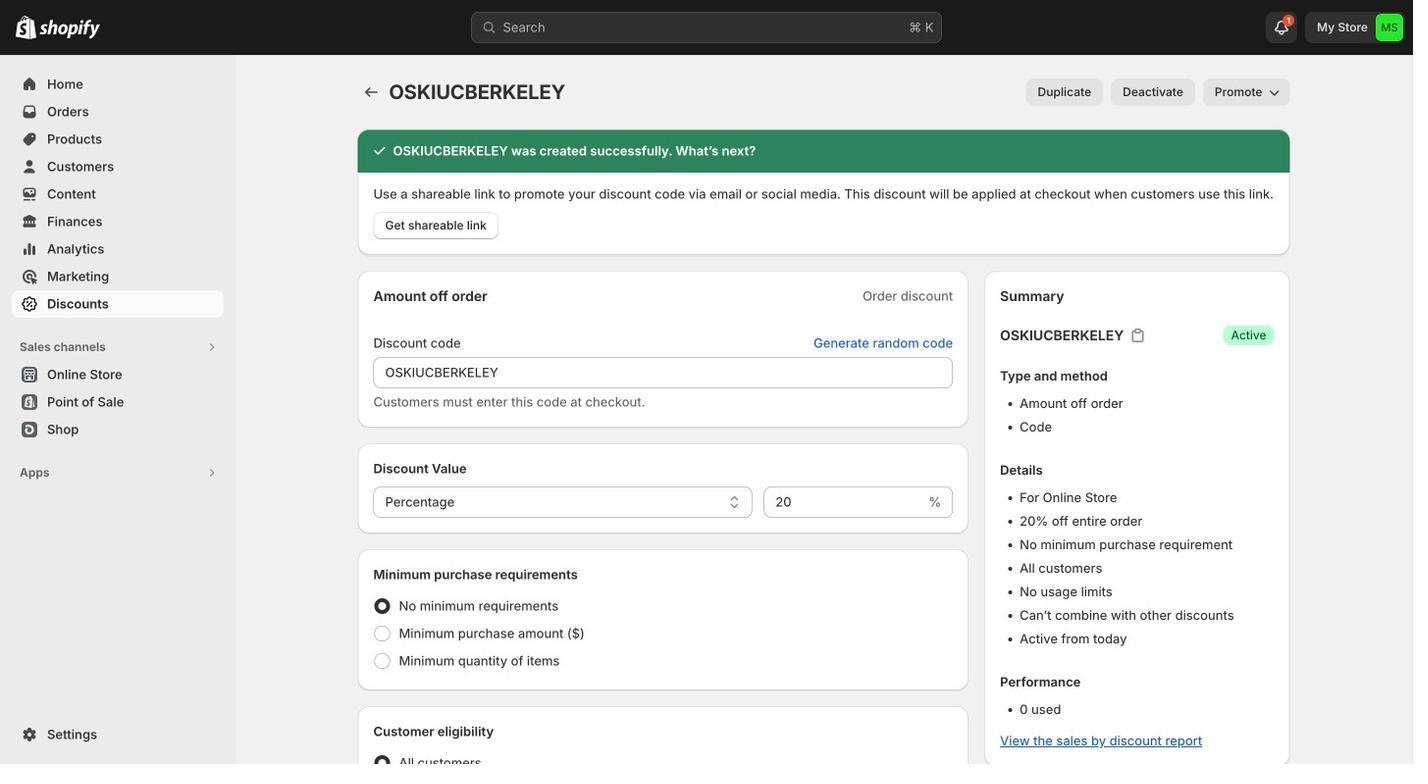 Task type: describe. For each thing, give the bounding box(es) containing it.
shopify image
[[16, 15, 36, 39]]

shopify image
[[39, 19, 100, 39]]

my store image
[[1376, 14, 1404, 41]]



Task type: locate. For each thing, give the bounding box(es) containing it.
None text field
[[374, 357, 953, 389]]

None text field
[[764, 487, 925, 518]]



Task type: vqa. For each thing, say whether or not it's contained in the screenshot.
MARKETING at top
no



